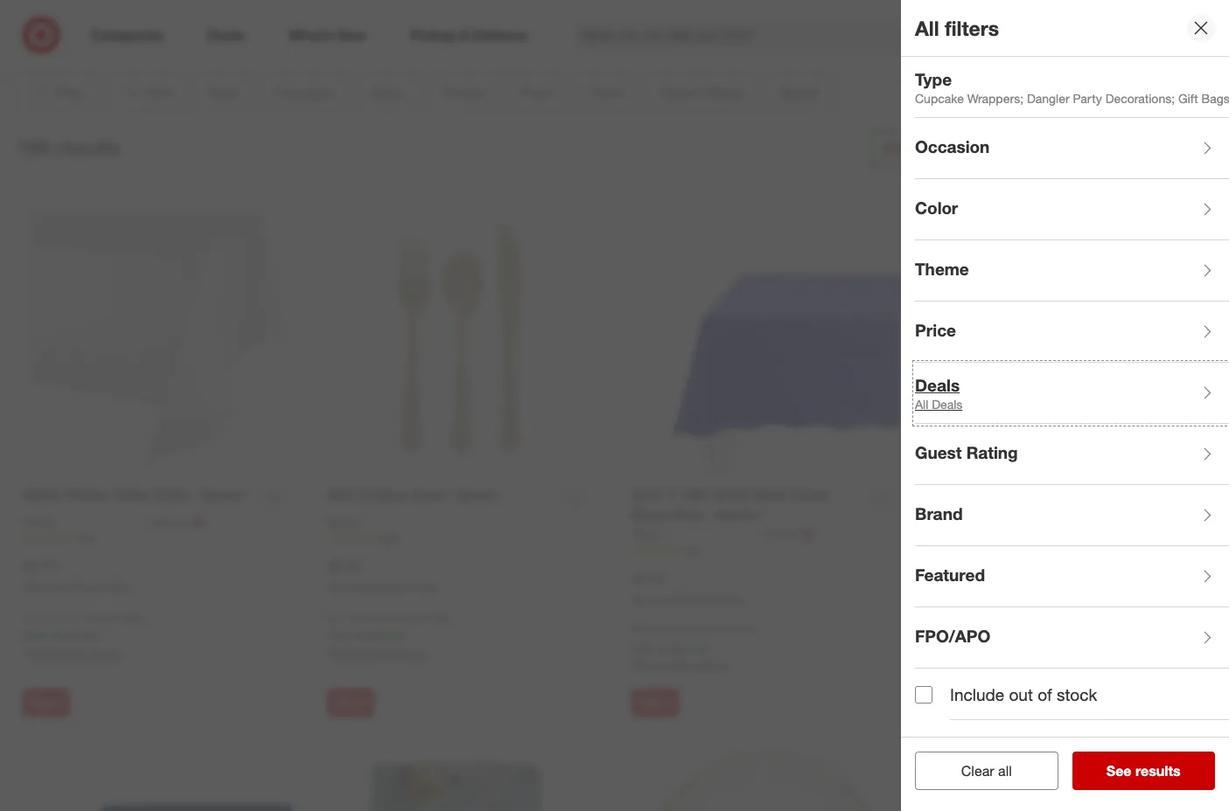 Task type: locate. For each thing, give the bounding box(es) containing it.
114
[[990, 545, 1008, 558]]

online down the 104 link
[[715, 593, 743, 606]]

deals
[[915, 375, 960, 395], [932, 398, 963, 412]]

redcard
[[1073, 130, 1129, 147]]

when
[[23, 581, 50, 594], [327, 581, 354, 594], [632, 593, 659, 606], [936, 594, 963, 607]]

1 vertical spatial all
[[915, 398, 928, 412]]

0 vertical spatial results
[[55, 134, 120, 159]]

$3.75 when purchased online for 104
[[632, 569, 743, 606]]

$3.75 for 262
[[23, 557, 57, 575]]

orders down '$6.00 when purchased online'
[[421, 611, 452, 624]]

ships inside only ships with $35 orders free shipping * exclusions apply.
[[960, 624, 985, 637]]

online
[[106, 581, 134, 594], [410, 581, 438, 594], [715, 593, 743, 606], [1019, 594, 1047, 607]]

purchased down $3.50
[[966, 594, 1016, 607]]

Include out of stock checkbox
[[915, 686, 933, 704]]

exclusions apply. link
[[27, 646, 122, 661], [332, 646, 426, 661], [636, 658, 731, 673], [940, 659, 1035, 674]]

0 vertical spatial all
[[915, 15, 939, 40]]

0 horizontal spatial $3.75 when purchased online
[[23, 557, 134, 594]]

all left the "filters"
[[915, 15, 939, 40]]

2 all from the top
[[915, 398, 928, 412]]

1 horizontal spatial $3.75
[[632, 569, 666, 587]]

165
[[16, 134, 50, 159]]

type
[[915, 69, 952, 89]]

*
[[97, 628, 101, 643], [402, 628, 406, 643], [706, 640, 710, 655], [23, 646, 27, 661], [327, 646, 332, 661], [632, 658, 636, 673], [936, 659, 940, 674]]

only ships with $35 orders free shipping * * exclusions apply. for 564
[[327, 611, 452, 661]]

exclusions apply. link for 104
[[636, 658, 731, 673]]

only
[[23, 611, 44, 624], [327, 611, 349, 624], [632, 623, 653, 636], [936, 624, 958, 637]]

1 horizontal spatial only ships with $35 orders free shipping * * exclusions apply.
[[327, 611, 452, 661]]

ships
[[47, 611, 72, 624], [351, 611, 376, 624], [656, 623, 681, 636], [960, 624, 985, 637]]

results
[[55, 134, 120, 159], [1136, 763, 1181, 780]]

apply.
[[89, 646, 122, 661], [393, 646, 426, 661], [698, 658, 731, 673], [1002, 659, 1035, 674]]

1 vertical spatial results
[[1136, 763, 1181, 780]]

free
[[1012, 130, 1040, 147], [23, 628, 47, 643], [327, 628, 351, 643], [632, 640, 656, 655], [936, 641, 960, 656]]

only for 262
[[23, 611, 44, 624]]

1 horizontal spatial $3.75 when purchased online
[[632, 569, 743, 606]]

free for 104
[[632, 640, 656, 655]]

shipping
[[50, 628, 97, 643], [355, 628, 402, 643], [659, 640, 706, 655], [964, 641, 1011, 656]]

with down the $3.50 when purchased online
[[988, 624, 1008, 637]]

clear
[[961, 763, 994, 780]]

purchased inside '$6.00 when purchased online'
[[357, 581, 407, 594]]

orders
[[1176, 130, 1217, 147], [117, 611, 147, 624], [421, 611, 452, 624], [726, 623, 756, 636], [1030, 624, 1061, 637]]

results for see results
[[1136, 763, 1181, 780]]

type cupcake wrappers; dangler party decorations; gift bags
[[915, 69, 1229, 106]]

with for 104
[[684, 623, 703, 636]]

when inside the $3.50 when purchased online
[[936, 594, 963, 607]]

$3.75 when purchased online down "262"
[[23, 557, 134, 594]]

purchased
[[53, 581, 103, 594], [357, 581, 407, 594], [662, 593, 712, 606], [966, 594, 1016, 607]]

clear all button
[[915, 752, 1058, 791]]

results right 165
[[55, 134, 120, 159]]

deals down price
[[915, 375, 960, 395]]

include
[[950, 685, 1004, 705]]

filters
[[945, 15, 999, 40]]

$3.50
[[936, 570, 970, 588]]

1 horizontal spatial results
[[1136, 763, 1181, 780]]

all inside 'deals all deals'
[[915, 398, 928, 412]]

orders down 262 link
[[117, 611, 147, 624]]

ships for 104
[[656, 623, 681, 636]]

$3.75 when purchased online for 262
[[23, 557, 134, 594]]

only ships with $35 orders free shipping * * exclusions apply.
[[23, 611, 147, 661], [327, 611, 452, 661], [632, 623, 756, 673]]

online up fpo/apo button
[[1019, 594, 1047, 607]]

purchased for 564
[[357, 581, 407, 594]]

guest
[[915, 442, 962, 462]]

2 horizontal spatial only ships with $35 orders free shipping * * exclusions apply.
[[632, 623, 756, 673]]

$35
[[1150, 130, 1172, 147], [97, 611, 114, 624], [402, 611, 419, 624], [706, 623, 723, 636], [1011, 624, 1027, 637]]

featured
[[915, 565, 985, 585]]

theme
[[915, 259, 969, 279]]

deals up the guest
[[932, 398, 963, 412]]

free with redcard or $35 orders
[[1012, 130, 1217, 147]]

only for 564
[[327, 611, 349, 624]]

orders down the 104 link
[[726, 623, 756, 636]]

brand
[[915, 504, 963, 524]]

results right see
[[1136, 763, 1181, 780]]

0 horizontal spatial only ships with $35 orders free shipping * * exclusions apply.
[[23, 611, 147, 661]]

occasion
[[915, 136, 990, 156]]

theme button
[[915, 241, 1229, 302]]

wrappers;
[[967, 91, 1024, 106]]

$35 for 104
[[706, 623, 723, 636]]

online for 564
[[410, 581, 438, 594]]

564
[[381, 532, 399, 545]]

out
[[1009, 685, 1033, 705]]

shipping for 564
[[355, 628, 402, 643]]

all filters
[[915, 15, 999, 40]]

with down '$6.00 when purchased online'
[[379, 611, 399, 624]]

262
[[77, 532, 95, 545]]

1 vertical spatial deals
[[932, 398, 963, 412]]

$3.75 when purchased online down 104
[[632, 569, 743, 606]]

orders down featured button
[[1030, 624, 1061, 637]]

7
[[1197, 18, 1202, 29]]

only ships with $35 orders free shipping * * exclusions apply. for 262
[[23, 611, 147, 661]]

purchased for 104
[[662, 593, 712, 606]]

results inside button
[[1136, 763, 1181, 780]]

guest rating
[[915, 442, 1018, 462]]

all
[[915, 15, 939, 40], [915, 398, 928, 412]]

purchased down "262"
[[53, 581, 103, 594]]

262 link
[[23, 531, 292, 546]]

exclusions for 564
[[332, 646, 390, 661]]

online down 564 link
[[410, 581, 438, 594]]

$35 for 262
[[97, 611, 114, 624]]

only inside only ships with $35 orders free shipping * exclusions apply.
[[936, 624, 958, 637]]

online down 262 link
[[106, 581, 134, 594]]

purchased down 104
[[662, 593, 712, 606]]

with down "262"
[[75, 611, 94, 624]]

exclusions apply. link for 564
[[332, 646, 426, 661]]

online inside '$6.00 when purchased online'
[[410, 581, 438, 594]]

with
[[1044, 130, 1070, 147], [75, 611, 94, 624], [379, 611, 399, 624], [684, 623, 703, 636], [988, 624, 1008, 637]]

all
[[998, 763, 1012, 780]]

$3.75 when purchased online
[[23, 557, 134, 594], [632, 569, 743, 606]]

purchased down $6.00
[[357, 581, 407, 594]]

0 horizontal spatial $3.75
[[23, 557, 57, 575]]

$3.75
[[23, 557, 57, 575], [632, 569, 666, 587]]

apply. for 564
[[393, 646, 426, 661]]

all up the guest
[[915, 398, 928, 412]]

shipping inside only ships with $35 orders free shipping * exclusions apply.
[[964, 641, 1011, 656]]

$35 inside only ships with $35 orders free shipping * exclusions apply.
[[1011, 624, 1027, 637]]

online for 262
[[106, 581, 134, 594]]

gift
[[1178, 91, 1198, 106]]

exclusions
[[27, 646, 86, 661], [332, 646, 390, 661], [636, 658, 695, 673], [940, 659, 999, 674]]

$6.00
[[327, 557, 361, 575]]

or
[[1133, 130, 1146, 147]]

brand button
[[915, 486, 1229, 547]]

0 vertical spatial deals
[[915, 375, 960, 395]]

dangler
[[1027, 91, 1070, 106]]

when for 564
[[327, 581, 354, 594]]

$3.50 when purchased online
[[936, 570, 1047, 607]]

orders inside only ships with $35 orders free shipping * exclusions apply.
[[1030, 624, 1061, 637]]

when inside '$6.00 when purchased online'
[[327, 581, 354, 594]]

104 link
[[632, 543, 901, 558]]

apply. for 262
[[89, 646, 122, 661]]

0 horizontal spatial results
[[55, 134, 120, 159]]

with down 104
[[684, 623, 703, 636]]

clear all
[[961, 763, 1012, 780]]

ships for 262
[[47, 611, 72, 624]]



Task type: vqa. For each thing, say whether or not it's contained in the screenshot.
165
yes



Task type: describe. For each thing, give the bounding box(es) containing it.
only for 104
[[632, 623, 653, 636]]

7 link
[[1171, 16, 1210, 54]]

$3.75 for 104
[[632, 569, 666, 587]]

* inside only ships with $35 orders free shipping * exclusions apply.
[[936, 659, 940, 674]]

shipping for 104
[[659, 640, 706, 655]]

of
[[1038, 685, 1052, 705]]

apply. for 104
[[698, 658, 731, 673]]

exclusions apply. link for 262
[[27, 646, 122, 661]]

purchased inside the $3.50 when purchased online
[[966, 594, 1016, 607]]

rating
[[966, 442, 1018, 462]]

104
[[686, 544, 703, 557]]

free inside only ships with $35 orders free shipping * exclusions apply.
[[936, 641, 960, 656]]

1 all from the top
[[915, 15, 939, 40]]

orders for 262
[[117, 611, 147, 624]]

only ships with $35 orders free shipping * exclusions apply.
[[936, 624, 1061, 674]]

with for 564
[[379, 611, 399, 624]]

advertisement region
[[90, 0, 1140, 41]]

$6.00 when purchased online
[[327, 557, 438, 594]]

fpo/apo
[[915, 626, 991, 646]]

when for 262
[[23, 581, 50, 594]]

price
[[915, 320, 956, 340]]

search
[[993, 28, 1035, 45]]

see results button
[[1072, 752, 1215, 791]]

purchased for 262
[[53, 581, 103, 594]]

with for 262
[[75, 611, 94, 624]]

What can we help you find? suggestions appear below search field
[[570, 16, 1006, 54]]

featured button
[[915, 547, 1229, 608]]

color button
[[915, 179, 1229, 241]]

price button
[[915, 302, 1229, 363]]

shipping for 262
[[50, 628, 97, 643]]

orders down gift
[[1176, 130, 1217, 147]]

see results
[[1107, 763, 1181, 780]]

exclusions inside only ships with $35 orders free shipping * exclusions apply.
[[940, 659, 999, 674]]

ships for 564
[[351, 611, 376, 624]]

results for 165 results
[[55, 134, 120, 159]]

include out of stock
[[950, 685, 1097, 705]]

fpo/apo button
[[915, 608, 1229, 669]]

see
[[1107, 763, 1132, 780]]

online inside the $3.50 when purchased online
[[1019, 594, 1047, 607]]

114 link
[[936, 544, 1206, 559]]

occasion button
[[915, 118, 1229, 179]]

apply. inside only ships with $35 orders free shipping * exclusions apply.
[[1002, 659, 1035, 674]]

exclusions for 104
[[636, 658, 695, 673]]

bags
[[1202, 91, 1229, 106]]

color
[[915, 197, 958, 218]]

exclusions for 262
[[27, 646, 86, 661]]

$35 for 564
[[402, 611, 419, 624]]

165 results
[[16, 134, 120, 159]]

free for 262
[[23, 628, 47, 643]]

only ships with $35 orders free shipping * * exclusions apply. for 104
[[632, 623, 756, 673]]

search button
[[993, 16, 1035, 58]]

cupcake
[[915, 91, 964, 106]]

online for 104
[[715, 593, 743, 606]]

guest rating button
[[915, 424, 1229, 486]]

decorations;
[[1106, 91, 1175, 106]]

orders for 104
[[726, 623, 756, 636]]

stock
[[1057, 685, 1097, 705]]

deals all deals
[[915, 375, 963, 412]]

when for 104
[[632, 593, 659, 606]]

free for 564
[[327, 628, 351, 643]]

orders for 564
[[421, 611, 452, 624]]

party
[[1073, 91, 1102, 106]]

564 link
[[327, 531, 597, 546]]

with down dangler
[[1044, 130, 1070, 147]]

with inside only ships with $35 orders free shipping * exclusions apply.
[[988, 624, 1008, 637]]

all filters dialog
[[901, 0, 1229, 812]]



